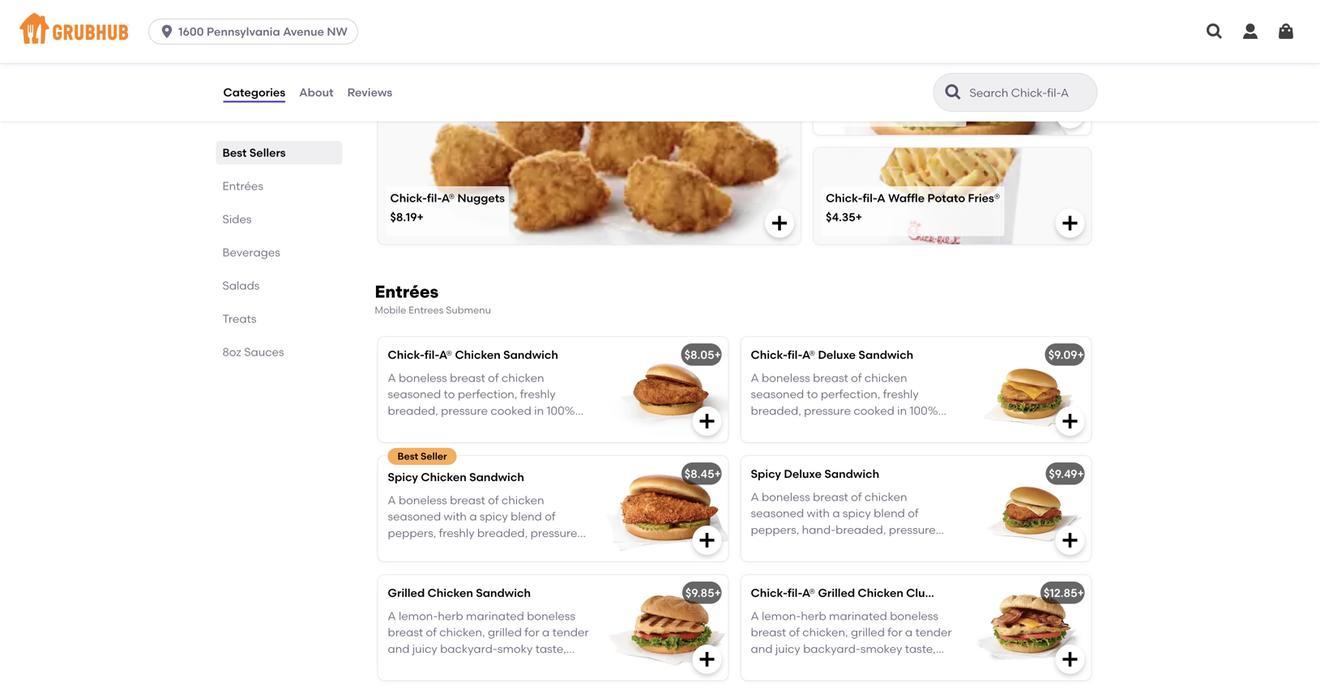 Task type: vqa. For each thing, say whether or not it's contained in the screenshot.
Sandwich
yes



Task type: locate. For each thing, give the bounding box(es) containing it.
2 horizontal spatial spicy
[[826, 82, 856, 96]]

a® inside chick-fil-a® nuggets $8.19 +
[[442, 191, 455, 205]]

1 horizontal spatial spicy
[[751, 467, 781, 481]]

best seller
[[398, 451, 447, 462]]

reviews button
[[347, 63, 393, 122]]

best
[[223, 146, 247, 160], [398, 451, 418, 462]]

1600 pennsylvania avenue nw button
[[148, 19, 365, 45]]

a® for chicken
[[439, 348, 452, 362]]

entrees
[[409, 304, 444, 316]]

spicy inside 'button'
[[826, 82, 856, 96]]

chick-fil-a waffle potato fries® $4.35 +
[[826, 191, 1000, 224]]

chick-
[[390, 191, 427, 205], [826, 191, 863, 205], [388, 348, 425, 362], [751, 348, 788, 362], [751, 586, 788, 600]]

fil- inside chick-fil-a waffle potato fries® $4.35 +
[[863, 191, 877, 205]]

chick- down mobile
[[388, 348, 425, 362]]

$9.85 +
[[686, 586, 721, 600]]

2 svg image from the top
[[1061, 214, 1080, 233]]

a® for nuggets
[[442, 191, 455, 205]]

salads
[[223, 279, 260, 293]]

entrées up mobile
[[375, 282, 439, 302]]

entrées
[[223, 179, 263, 193], [375, 282, 439, 302]]

0 horizontal spatial grilled
[[388, 586, 425, 600]]

1 horizontal spatial entrées
[[375, 282, 439, 302]]

waffle
[[889, 191, 925, 205]]

grilled chicken sandwich image
[[607, 575, 728, 681]]

0 horizontal spatial spicy chicken sandwich
[[388, 471, 524, 484]]

entrées inside entrées mobile entrees submenu
[[375, 282, 439, 302]]

sellers
[[249, 146, 286, 160]]

$9.85
[[686, 586, 715, 600]]

svg image
[[1061, 104, 1080, 124], [1061, 214, 1080, 233]]

1 horizontal spatial grilled
[[818, 586, 855, 600]]

fil- for grilled
[[788, 586, 802, 600]]

$8.05
[[685, 348, 715, 362]]

sandwich inside 'button'
[[908, 82, 963, 96]]

1 vertical spatial best
[[398, 451, 418, 462]]

categories button
[[223, 63, 286, 122]]

best sellers
[[223, 146, 286, 160]]

0 horizontal spatial best
[[223, 146, 247, 160]]

about
[[299, 85, 334, 99]]

a
[[877, 191, 886, 205]]

entrées for entrées
[[223, 179, 263, 193]]

deluxe
[[818, 348, 856, 362], [784, 467, 822, 481]]

spicy deluxe sandwich
[[751, 467, 880, 481]]

club
[[906, 586, 933, 600]]

fil- for deluxe
[[788, 348, 802, 362]]

chick- for chick-fil-a waffle potato fries® $4.35 +
[[826, 191, 863, 205]]

spicy chicken sandwich
[[826, 82, 963, 96], [388, 471, 524, 484]]

$8.19
[[390, 210, 417, 224]]

fil-
[[427, 191, 442, 205], [863, 191, 877, 205], [425, 348, 439, 362], [788, 348, 802, 362], [788, 586, 802, 600]]

0 vertical spatial spicy chicken sandwich
[[826, 82, 963, 96]]

best for best seller
[[398, 451, 418, 462]]

potato
[[928, 191, 966, 205]]

chick- for chick-fil-a® grilled chicken club sandwich
[[751, 586, 788, 600]]

1 svg image from the top
[[1061, 104, 1080, 124]]

main navigation navigation
[[0, 0, 1320, 63]]

+ for $9.09 +
[[1078, 348, 1084, 362]]

svg image
[[1205, 22, 1225, 41], [1241, 22, 1260, 41], [1277, 22, 1296, 41], [159, 24, 175, 40], [770, 214, 790, 233], [698, 412, 717, 431], [1061, 412, 1080, 431], [698, 531, 717, 550], [1061, 531, 1080, 550], [698, 650, 717, 670], [1061, 650, 1080, 670]]

+
[[417, 210, 424, 224], [856, 210, 863, 224], [715, 348, 721, 362], [1078, 348, 1084, 362], [715, 467, 721, 481], [1078, 467, 1084, 481], [715, 586, 721, 600], [1078, 586, 1084, 600]]

grilled chicken sandwich
[[388, 586, 531, 600]]

spicy chicken sandwich inside 'button'
[[826, 82, 963, 96]]

$9.09
[[1049, 348, 1078, 362]]

chicken
[[859, 82, 905, 96], [455, 348, 501, 362], [421, 471, 467, 484], [428, 586, 473, 600], [858, 586, 904, 600]]

1 vertical spatial svg image
[[1061, 214, 1080, 233]]

fil- for nuggets
[[427, 191, 442, 205]]

chick- inside chick-fil-a® nuggets $8.19 +
[[390, 191, 427, 205]]

grilled
[[388, 586, 425, 600], [818, 586, 855, 600]]

chick- up the $8.19
[[390, 191, 427, 205]]

chick- right $8.05 +
[[751, 348, 788, 362]]

spicy
[[826, 82, 856, 96], [751, 467, 781, 481], [388, 471, 418, 484]]

fil- inside chick-fil-a® nuggets $8.19 +
[[427, 191, 442, 205]]

best left seller on the bottom of the page
[[398, 451, 418, 462]]

chick- inside chick-fil-a waffle potato fries® $4.35 +
[[826, 191, 863, 205]]

best for best sellers
[[223, 146, 247, 160]]

+ inside chick-fil-a waffle potato fries® $4.35 +
[[856, 210, 863, 224]]

spicy deluxe sandwich image
[[970, 456, 1091, 562]]

categories
[[223, 85, 285, 99]]

reviews
[[347, 85, 393, 99]]

+ inside chick-fil-a® nuggets $8.19 +
[[417, 210, 424, 224]]

nw
[[327, 25, 348, 39]]

sandwich
[[908, 82, 963, 96], [503, 348, 558, 362], [859, 348, 914, 362], [825, 467, 880, 481], [469, 471, 524, 484], [476, 586, 531, 600], [936, 586, 991, 600]]

chick-fil-a® deluxe sandwich
[[751, 348, 914, 362]]

0 vertical spatial best
[[223, 146, 247, 160]]

treats
[[223, 312, 257, 326]]

chick-fil-a® grilled chicken club sandwich
[[751, 586, 991, 600]]

chicken inside 'button'
[[859, 82, 905, 96]]

0 horizontal spatial entrées
[[223, 179, 263, 193]]

chick- up $4.35
[[826, 191, 863, 205]]

chick-fil-a® deluxe sandwich image
[[970, 337, 1091, 443]]

1 vertical spatial entrées
[[375, 282, 439, 302]]

1 horizontal spatial spicy chicken sandwich
[[826, 82, 963, 96]]

chick- right $9.85 +
[[751, 586, 788, 600]]

$8.45
[[685, 467, 715, 481]]

$9.49
[[1049, 467, 1078, 481]]

1 horizontal spatial best
[[398, 451, 418, 462]]

0 vertical spatial svg image
[[1061, 104, 1080, 124]]

best left sellers
[[223, 146, 247, 160]]

fil- for chicken
[[425, 348, 439, 362]]

+ for $12.85 +
[[1078, 586, 1084, 600]]

1600
[[178, 25, 204, 39]]

2 grilled from the left
[[818, 586, 855, 600]]

a®
[[442, 191, 455, 205], [439, 348, 452, 362], [802, 348, 816, 362], [802, 586, 816, 600]]

entrées for entrées mobile entrees submenu
[[375, 282, 439, 302]]

0 vertical spatial entrées
[[223, 179, 263, 193]]

0 horizontal spatial spicy
[[388, 471, 418, 484]]

entrées up sides
[[223, 179, 263, 193]]



Task type: describe. For each thing, give the bounding box(es) containing it.
0 vertical spatial deluxe
[[818, 348, 856, 362]]

fil- for waffle
[[863, 191, 877, 205]]

1 vertical spatial spicy chicken sandwich
[[388, 471, 524, 484]]

+ for $9.85 +
[[715, 586, 721, 600]]

chick- for chick-fil-a® nuggets $8.19 +
[[390, 191, 427, 205]]

avenue
[[283, 25, 324, 39]]

a® for deluxe
[[802, 348, 816, 362]]

$12.85
[[1044, 586, 1078, 600]]

spicy chicken sandwich button
[[814, 39, 1091, 135]]

$4.35
[[826, 210, 856, 224]]

seller
[[421, 451, 447, 462]]

1600 pennsylvania avenue nw
[[178, 25, 348, 39]]

8oz sauces
[[223, 345, 284, 359]]

search icon image
[[944, 83, 963, 102]]

svg image inside 1600 pennsylvania avenue nw button
[[159, 24, 175, 40]]

entrées mobile entrees submenu
[[375, 282, 491, 316]]

$8.45 +
[[685, 467, 721, 481]]

beverages
[[223, 246, 280, 259]]

Search Chick-fil-A search field
[[968, 85, 1092, 101]]

sauces
[[244, 345, 284, 359]]

chick-fil-a® chicken sandwich
[[388, 348, 558, 362]]

+ for $8.05 +
[[715, 348, 721, 362]]

1 grilled from the left
[[388, 586, 425, 600]]

+ for $9.49 +
[[1078, 467, 1084, 481]]

chick- for chick-fil-a® deluxe sandwich
[[751, 348, 788, 362]]

fries®
[[968, 191, 1000, 205]]

a® for grilled
[[802, 586, 816, 600]]

chick- for chick-fil-a® chicken sandwich
[[388, 348, 425, 362]]

$9.09 +
[[1049, 348, 1084, 362]]

$9.49 +
[[1049, 467, 1084, 481]]

pennsylvania
[[207, 25, 280, 39]]

mobile
[[375, 304, 406, 316]]

sides
[[223, 212, 252, 226]]

$8.05 +
[[685, 348, 721, 362]]

spicy chicken sandwich image
[[607, 456, 728, 562]]

submenu
[[446, 304, 491, 316]]

$12.85 +
[[1044, 586, 1084, 600]]

chick-fil-a® nuggets $8.19 +
[[390, 191, 505, 224]]

chick-fil-a® grilled chicken club sandwich image
[[970, 575, 1091, 681]]

8oz
[[223, 345, 241, 359]]

nuggets
[[458, 191, 505, 205]]

chick-fil-a® chicken sandwich image
[[607, 337, 728, 443]]

about button
[[298, 63, 334, 122]]

1 vertical spatial deluxe
[[784, 467, 822, 481]]

+ for $8.45 +
[[715, 467, 721, 481]]



